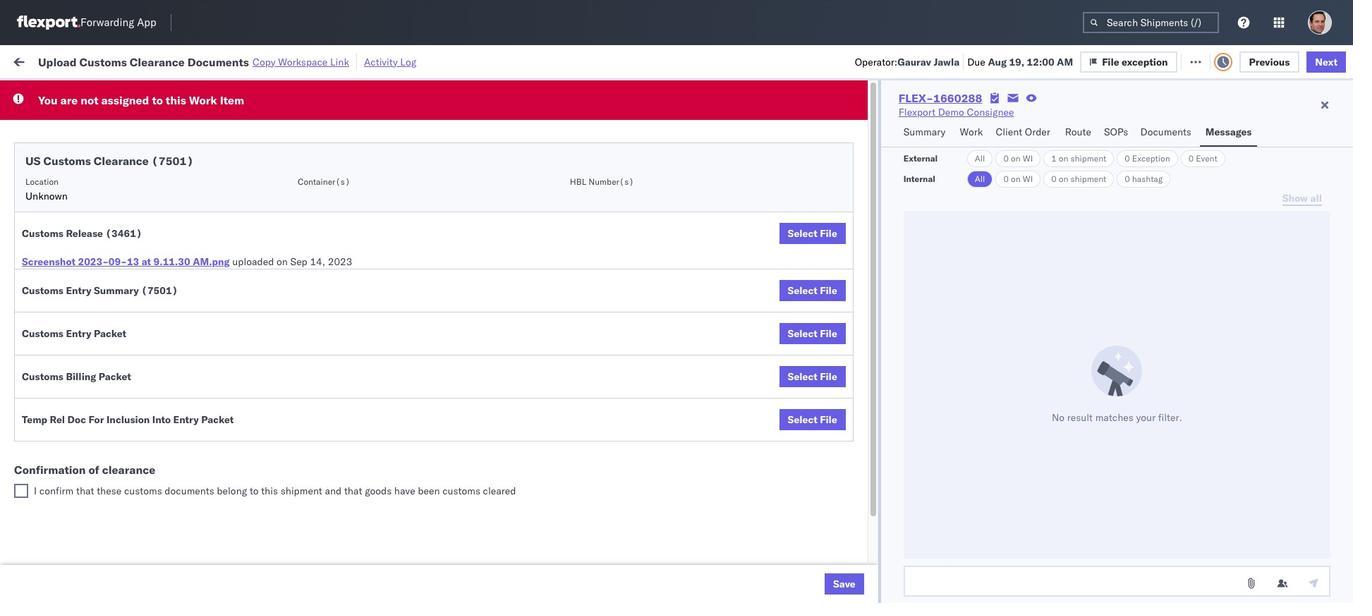Task type: locate. For each thing, give the bounding box(es) containing it.
confirm
[[32, 389, 69, 402], [32, 420, 69, 433]]

4 schedule delivery appointment from the top
[[32, 482, 174, 495]]

0 horizontal spatial work
[[154, 55, 179, 67]]

1 pdt, from the top
[[287, 141, 309, 154]]

1 horizontal spatial client
[[996, 126, 1023, 138]]

1 vertical spatial ceau7522281,
[[917, 172, 989, 185]]

shipment left and at bottom left
[[281, 485, 322, 498]]

consignee
[[967, 106, 1015, 119], [649, 115, 689, 126]]

1 schedule pickup from los angeles, ca from the top
[[32, 172, 206, 185]]

(7501) down you are not assigned to this work item
[[152, 154, 194, 168]]

1660288
[[934, 91, 983, 105]]

bosch
[[552, 141, 580, 154], [649, 141, 677, 154], [552, 173, 580, 185], [552, 204, 580, 216], [649, 204, 677, 216], [552, 266, 580, 278], [649, 266, 677, 278], [552, 297, 580, 309], [649, 297, 677, 309], [552, 390, 580, 403], [649, 390, 677, 403]]

0 horizontal spatial summary
[[94, 284, 139, 297]]

5 resize handle column header from the left
[[625, 109, 642, 603]]

0 vertical spatial 2130387
[[851, 483, 894, 496]]

1 horizontal spatial this
[[261, 485, 278, 498]]

documents down the screenshot 2023-09-13 at 9.11.30 am.png uploaded on sep 14, 2023
[[157, 296, 208, 309]]

resize handle column header for container numbers
[[990, 109, 1007, 603]]

resize handle column header
[[214, 109, 231, 603], [379, 109, 396, 603], [431, 109, 448, 603], [528, 109, 545, 603], [625, 109, 642, 603], [774, 109, 791, 603], [893, 109, 910, 603], [990, 109, 1007, 603], [1176, 109, 1193, 603], [1273, 109, 1290, 603], [1318, 109, 1335, 603]]

wi
[[1023, 153, 1033, 164], [1023, 174, 1033, 184]]

2 vertical spatial ceau7522281,
[[917, 203, 989, 216]]

0 vertical spatial ceau7522281,
[[917, 141, 989, 154]]

2130387 up 1662119
[[851, 514, 894, 527]]

1 vertical spatial packet
[[99, 371, 131, 383]]

work
[[40, 51, 77, 71]]

schedule pickup from los angeles, ca button down upload customs clearance documents button in the left of the page
[[32, 326, 206, 342]]

4:00 pm pst, dec 23, 2022
[[239, 390, 368, 403]]

0 vertical spatial work
[[154, 55, 179, 67]]

3 abcdefg78456546 from the top
[[1014, 421, 1109, 434]]

packet for customs billing packet
[[99, 371, 131, 383]]

all button for external
[[967, 150, 993, 167]]

pst, for 4:00
[[281, 390, 302, 403]]

1 1846748 from the top
[[851, 141, 894, 154]]

at
[[281, 55, 290, 67], [142, 255, 151, 268]]

hlxu8034992 down 0 on shipment
[[1067, 203, 1136, 216]]

select file for customs billing packet
[[788, 371, 838, 383]]

schedule up us
[[32, 141, 74, 153]]

schedule pickup from los angeles, ca link down upload customs clearance documents button in the left of the page
[[32, 326, 206, 341]]

select for temp rel doc for inclusion into entry packet
[[788, 414, 818, 426]]

packet up confirm pickup from los angeles, ca
[[99, 371, 131, 383]]

1 vertical spatial this
[[261, 485, 278, 498]]

1 select file button from the top
[[780, 223, 846, 244]]

0 vertical spatial ceau7522281, hlxu6269489, hlxu8034992
[[917, 141, 1136, 154]]

schedule up confirm
[[32, 451, 74, 464]]

4, right 14,
[[332, 266, 342, 278]]

pickup up release
[[77, 203, 107, 216]]

0 vertical spatial all button
[[967, 150, 993, 167]]

file for customs entry summary (7501)
[[820, 284, 838, 297]]

1 horizontal spatial no
[[1052, 411, 1065, 424]]

abcd1234560
[[917, 545, 987, 558]]

4 4, from the top
[[332, 266, 342, 278]]

this right 8:30
[[261, 485, 278, 498]]

forwarding app
[[80, 16, 156, 29]]

numbers left sops on the right of page
[[1065, 115, 1100, 126]]

0 vertical spatial confirm
[[32, 389, 69, 402]]

select file button for customs release (3461)
[[780, 223, 846, 244]]

1 schedule pickup from los angeles, ca button from the top
[[32, 171, 206, 187]]

sep
[[290, 255, 308, 268]]

account
[[721, 576, 758, 589]]

4, up container(s)
[[332, 141, 342, 154]]

entry for summary
[[66, 284, 91, 297]]

2023 right 14,
[[328, 255, 352, 268]]

schedule pickup from los angeles, ca link up "customs entry summary (7501)"
[[32, 264, 206, 278]]

from for 5th schedule pickup from los angeles, ca button
[[110, 451, 130, 464]]

numbers inside container numbers
[[917, 121, 952, 131]]

select for customs entry packet
[[788, 327, 818, 340]]

5 11:59 from the top
[[239, 545, 267, 558]]

appointment up us customs clearance (7501)
[[116, 141, 174, 153]]

4 fcl from the top
[[487, 297, 504, 309]]

of
[[89, 463, 99, 477]]

clearance up work,
[[130, 55, 185, 69]]

1 ocean fcl from the top
[[455, 141, 504, 154]]

container
[[917, 109, 955, 120]]

1 resize handle column header from the left
[[214, 109, 231, 603]]

0 vertical spatial 23,
[[326, 390, 341, 403]]

pickup down the billing
[[71, 389, 102, 402]]

schedule delivery appointment up confirm pickup from los angeles, ca
[[32, 358, 174, 371]]

24,
[[329, 545, 344, 558]]

summary
[[904, 126, 946, 138], [94, 284, 139, 297]]

angeles, for confirm pickup from los angeles, ca button at the bottom left
[[146, 389, 185, 402]]

select file
[[788, 227, 838, 240], [788, 284, 838, 297], [788, 327, 838, 340], [788, 371, 838, 383], [788, 414, 838, 426]]

3 schedule delivery appointment button from the top
[[32, 357, 174, 373]]

3 select from the top
[[788, 327, 818, 340]]

jan left 24,
[[311, 545, 327, 558]]

belong
[[217, 485, 247, 498]]

los down inclusion
[[133, 451, 149, 464]]

select for customs billing packet
[[788, 371, 818, 383]]

to right for
[[152, 93, 163, 107]]

0 horizontal spatial this
[[166, 93, 186, 107]]

0 vertical spatial hlxu8034992
[[1067, 141, 1136, 154]]

1 vertical spatial 2130387
[[851, 514, 894, 527]]

0 left the exception
[[1125, 153, 1130, 164]]

0 vertical spatial documents
[[188, 55, 249, 69]]

11:00 pm pst, nov 8, 2022
[[239, 297, 368, 309]]

1 vertical spatial shipment
[[1071, 174, 1107, 184]]

snoozed
[[295, 87, 328, 98]]

2023 left have
[[341, 483, 365, 496]]

schedule up the screenshot
[[32, 234, 74, 247]]

flex-1889466 button
[[798, 324, 896, 344], [798, 324, 896, 344], [798, 355, 896, 375], [798, 355, 896, 375], [798, 386, 896, 406], [798, 386, 896, 406], [798, 417, 896, 437], [798, 417, 896, 437]]

los down us customs clearance (7501)
[[133, 172, 149, 185]]

clearance inside button
[[109, 296, 155, 309]]

2 4, from the top
[[332, 173, 342, 185]]

11:59 pm pst, jan 24, 2023
[[239, 545, 371, 558]]

confirmation of clearance
[[14, 463, 155, 477]]

schedule pickup from los angeles, ca link up (3461)
[[32, 202, 206, 216]]

1 all button from the top
[[967, 150, 993, 167]]

0 vertical spatial this
[[166, 93, 186, 107]]

schedule delivery appointment button down of
[[32, 482, 174, 497]]

2 select file button from the top
[[780, 280, 846, 301]]

container numbers
[[917, 109, 955, 131]]

entry up 'customs billing packet'
[[66, 327, 91, 340]]

3 flex-2130387 from the top
[[820, 576, 894, 589]]

1 select from the top
[[788, 227, 818, 240]]

work left item
[[189, 93, 217, 107]]

3 schedule pickup from los angeles, ca from the top
[[32, 265, 206, 278]]

los up (3461)
[[133, 203, 149, 216]]

upload up customs entry packet
[[32, 296, 65, 309]]

0 horizontal spatial gaurav
[[898, 55, 932, 68]]

1 vertical spatial abcdefg78456546
[[1014, 390, 1109, 403]]

schedule delivery appointment button up 2023-
[[32, 233, 174, 249]]

0 vertical spatial no
[[334, 87, 345, 98]]

0 horizontal spatial numbers
[[917, 121, 952, 131]]

3 ceau7522281, hlxu6269489, hlxu8034992 from the top
[[917, 203, 1136, 216]]

1 schedule delivery appointment from the top
[[32, 141, 174, 153]]

los for 2nd schedule pickup from los angeles, ca button
[[133, 203, 149, 216]]

angeles, up into
[[146, 389, 185, 402]]

1 vertical spatial 2023
[[341, 483, 365, 496]]

schedule up 'customs billing packet'
[[32, 327, 74, 340]]

1 vertical spatial clearance
[[94, 154, 149, 168]]

2 vertical spatial documents
[[157, 296, 208, 309]]

been
[[418, 485, 440, 498]]

abcdefg78456546 for confirm pickup from los angeles, ca
[[1014, 390, 1109, 403]]

3 schedule delivery appointment from the top
[[32, 358, 174, 371]]

mode button
[[448, 112, 531, 126]]

entry right into
[[173, 414, 199, 426]]

23,
[[326, 390, 341, 403], [323, 483, 338, 496]]

2 vertical spatial work
[[960, 126, 983, 138]]

snooze
[[403, 115, 431, 126]]

not
[[81, 93, 98, 107]]

documents inside "button"
[[1141, 126, 1192, 138]]

4 11:59 pm pdt, nov 4, 2022 from the top
[[239, 266, 369, 278]]

flex id
[[798, 115, 824, 126]]

packet right into
[[201, 414, 234, 426]]

customs right been
[[443, 485, 481, 498]]

1 horizontal spatial that
[[344, 485, 362, 498]]

2 horizontal spatial work
[[960, 126, 983, 138]]

schedule pickup from los angeles, ca link for 5th schedule pickup from los angeles, ca button
[[32, 451, 206, 465]]

2 1889466 from the top
[[851, 359, 894, 372]]

2 fcl from the top
[[487, 204, 504, 216]]

pst,
[[287, 297, 308, 309], [281, 390, 302, 403], [281, 483, 302, 496], [287, 545, 308, 558]]

1 schedule delivery appointment button from the top
[[32, 140, 174, 156]]

2 resize handle column header from the left
[[379, 109, 396, 603]]

None text field
[[904, 566, 1331, 597]]

test123456 for omkar savant
[[1014, 204, 1073, 216]]

1 vertical spatial all
[[975, 174, 985, 184]]

0 vertical spatial jan
[[305, 483, 320, 496]]

2 abcdefg78456546 from the top
[[1014, 390, 1109, 403]]

2 that from the left
[[344, 485, 362, 498]]

location
[[25, 176, 59, 187]]

your
[[1137, 411, 1156, 424]]

1 flex-1889466 from the top
[[820, 328, 894, 341]]

uploaded
[[232, 255, 274, 268]]

hlxu8034992 down sops on the right of page
[[1067, 141, 1136, 154]]

0 vertical spatial upload
[[38, 55, 77, 69]]

0 on wi for 0
[[1004, 174, 1033, 184]]

2 vertical spatial 2023
[[347, 545, 371, 558]]

2 vertical spatial hlxu8034992
[[1067, 203, 1136, 216]]

test123456 down 0 on shipment
[[1014, 204, 1073, 216]]

1 11:59 pm pdt, nov 4, 2022 from the top
[[239, 141, 369, 154]]

to
[[152, 93, 163, 107], [250, 485, 259, 498]]

that
[[76, 485, 94, 498], [344, 485, 362, 498]]

exception
[[1132, 55, 1178, 67], [1122, 55, 1168, 68]]

0 horizontal spatial consignee
[[649, 115, 689, 126]]

schedule pickup from los angeles, ca up (3461)
[[32, 203, 206, 216]]

pickup inside confirm pickup from los angeles, ca link
[[71, 389, 102, 402]]

to right belong
[[250, 485, 259, 498]]

schedule down confirmation
[[32, 482, 74, 495]]

app
[[137, 16, 156, 29]]

1 vertical spatial 0 on wi
[[1004, 174, 1033, 184]]

from down these
[[110, 506, 130, 519]]

13
[[127, 255, 139, 268]]

0 vertical spatial wi
[[1023, 153, 1033, 164]]

5 schedule from the top
[[32, 265, 74, 278]]

documents inside button
[[157, 296, 208, 309]]

1 schedule pickup from los angeles, ca link from the top
[[32, 171, 206, 185]]

1 vertical spatial 23,
[[323, 483, 338, 496]]

import work
[[120, 55, 179, 67]]

id
[[816, 115, 824, 126]]

None checkbox
[[14, 484, 28, 498]]

clearance for us customs clearance (7501)
[[94, 154, 149, 168]]

2023 right 24,
[[347, 545, 371, 558]]

1889466
[[851, 328, 894, 341], [851, 359, 894, 372], [851, 390, 894, 403], [851, 421, 894, 434]]

angeles, down upload customs clearance documents button in the left of the page
[[151, 327, 190, 340]]

los for 5th schedule pickup from los angeles, ca button
[[133, 451, 149, 464]]

vandelay west
[[649, 545, 715, 558]]

delivery for 11:59's schedule delivery appointment 'link'
[[77, 141, 113, 153]]

--
[[1014, 545, 1026, 558]]

that right and at bottom left
[[344, 485, 362, 498]]

1 vertical spatial documents
[[1141, 126, 1192, 138]]

angeles, up documents
[[151, 451, 190, 464]]

name
[[577, 115, 599, 126]]

shipment for 0 on shipment
[[1071, 174, 1107, 184]]

resize handle column header for workitem
[[214, 109, 231, 603]]

6 flex-1846748 from the top
[[820, 297, 894, 309]]

0 vertical spatial schedule delivery appointment link
[[32, 140, 174, 154]]

client for client order
[[996, 126, 1023, 138]]

1 vertical spatial hlxu6269489,
[[992, 172, 1064, 185]]

1 vertical spatial jan
[[311, 545, 327, 558]]

11 resize handle column header from the left
[[1318, 109, 1335, 603]]

2022
[[344, 141, 369, 154], [344, 173, 369, 185], [344, 204, 369, 216], [344, 266, 369, 278], [343, 297, 368, 309], [343, 390, 368, 403]]

los
[[133, 172, 149, 185], [133, 203, 149, 216], [133, 265, 149, 278], [133, 327, 149, 340], [127, 389, 143, 402], [133, 451, 149, 464]]

4 1846748 from the top
[[851, 235, 894, 247]]

client left order
[[996, 126, 1023, 138]]

pickup for 2nd schedule pickup from los angeles, ca button
[[77, 203, 107, 216]]

0 vertical spatial abcdefg78456546
[[1014, 359, 1109, 372]]

1 11:59 from the top
[[239, 141, 267, 154]]

4,
[[332, 141, 342, 154], [332, 173, 342, 185], [332, 204, 342, 216], [332, 266, 342, 278]]

due aug 19, 12:00 am
[[968, 55, 1074, 68]]

from for fourth schedule pickup from los angeles, ca button from the top of the page
[[110, 327, 130, 340]]

operator:
[[855, 55, 898, 68]]

1 horizontal spatial :
[[328, 87, 331, 98]]

0 vertical spatial all
[[975, 153, 985, 164]]

workspace
[[278, 55, 328, 68]]

1 customs from the left
[[124, 485, 162, 498]]

: right the not
[[102, 87, 105, 98]]

1 0 on wi from the top
[[1004, 153, 1033, 164]]

nov for upload customs clearance documents button in the left of the page
[[311, 297, 329, 309]]

0 hashtag
[[1125, 174, 1163, 184]]

0 vertical spatial flex-2130387
[[820, 483, 894, 496]]

2 vertical spatial clearance
[[109, 296, 155, 309]]

ca for 2nd schedule pickup from los angeles, ca button
[[193, 203, 206, 216]]

schedule delivery appointment link up 2023-
[[32, 233, 174, 247]]

schedule delivery appointment down of
[[32, 482, 174, 495]]

ca for 5th schedule pickup from los angeles, ca button
[[193, 451, 206, 464]]

hlxu8034992 for gaurav jawla
[[1067, 141, 1136, 154]]

10 schedule from the top
[[32, 506, 74, 519]]

schedule pickup from rotterdam, netherlands
[[32, 506, 183, 533]]

4, for schedule pickup from los angeles, ca link associated with 2nd schedule pickup from los angeles, ca button
[[332, 204, 342, 216]]

messages
[[1206, 126, 1252, 138]]

action
[[1304, 55, 1335, 67]]

angeles, for first schedule pickup from los angeles, ca button
[[151, 172, 190, 185]]

appointment up confirm pickup from los angeles, ca
[[116, 358, 174, 371]]

23, left the goods
[[323, 483, 338, 496]]

pickup down us customs clearance (7501)
[[77, 172, 107, 185]]

from for third schedule pickup from los angeles, ca button from the bottom of the page
[[110, 265, 130, 278]]

1 horizontal spatial numbers
[[1065, 115, 1100, 126]]

2 vertical spatial ceau7522281, hlxu6269489, hlxu8034992
[[917, 203, 1136, 216]]

numbers inside mbl/mawb numbers button
[[1065, 115, 1100, 126]]

from for confirm pickup from los angeles, ca button at the bottom left
[[104, 389, 125, 402]]

1 4, from the top
[[332, 141, 342, 154]]

angeles, up 9.11.30
[[151, 203, 190, 216]]

0 horizontal spatial customs
[[124, 485, 162, 498]]

deadline
[[239, 115, 273, 126]]

pickup down the confirm delivery button
[[77, 451, 107, 464]]

3 11:59 pm pdt, nov 4, 2022 from the top
[[239, 204, 369, 216]]

ceau7522281, down internal
[[917, 203, 989, 216]]

2022 for 2nd schedule pickup from los angeles, ca button
[[344, 204, 369, 216]]

flex-
[[899, 91, 934, 105], [820, 141, 851, 154], [820, 173, 851, 185], [820, 204, 851, 216], [820, 235, 851, 247], [820, 266, 851, 278], [820, 297, 851, 309], [820, 328, 851, 341], [820, 359, 851, 372], [820, 390, 851, 403], [820, 421, 851, 434], [820, 452, 851, 465], [820, 483, 851, 496], [820, 514, 851, 527], [820, 545, 851, 558], [820, 576, 851, 589]]

: down "187"
[[328, 87, 331, 98]]

customs up customs entry packet
[[67, 296, 107, 309]]

2023 for 23,
[[341, 483, 365, 496]]

customs
[[124, 485, 162, 498], [443, 485, 481, 498]]

0 horizontal spatial vandelay
[[552, 545, 593, 558]]

copy workspace link button
[[253, 55, 349, 68]]

los for confirm pickup from los angeles, ca button at the bottom left
[[127, 389, 143, 402]]

ca for third schedule pickup from los angeles, ca button from the bottom of the page
[[193, 265, 206, 278]]

clearance down 13
[[109, 296, 155, 309]]

4 ocean fcl from the top
[[455, 297, 504, 309]]

this right for
[[166, 93, 186, 107]]

1 : from the left
[[102, 87, 105, 98]]

client left name
[[552, 115, 575, 126]]

flex-1662119
[[820, 545, 894, 558]]

2022 for confirm pickup from los angeles, ca button at the bottom left
[[343, 390, 368, 403]]

los for third schedule pickup from los angeles, ca button from the bottom of the page
[[133, 265, 149, 278]]

2022 for upload customs clearance documents button in the left of the page
[[343, 297, 368, 309]]

schedule delivery appointment button down the workitem button
[[32, 140, 174, 156]]

0 vertical spatial entry
[[66, 284, 91, 297]]

test123456 down order
[[1014, 141, 1073, 154]]

2 vandelay from the left
[[649, 545, 689, 558]]

file for customs entry packet
[[820, 327, 838, 340]]

entry for packet
[[66, 327, 91, 340]]

1 horizontal spatial vandelay
[[649, 545, 689, 558]]

schedule up unknown in the top of the page
[[32, 172, 74, 185]]

1 vandelay from the left
[[552, 545, 593, 558]]

2 select from the top
[[788, 284, 818, 297]]

1 vertical spatial all button
[[967, 171, 993, 188]]

schedule pickup from los angeles, ca button
[[32, 171, 206, 187], [32, 202, 206, 218], [32, 264, 206, 280], [32, 326, 206, 342], [32, 451, 206, 466]]

pm left "sep"
[[269, 266, 284, 278]]

1 vertical spatial hlxu8034992
[[1067, 172, 1136, 185]]

schedule delivery appointment link down of
[[32, 482, 174, 496]]

numbers down container
[[917, 121, 952, 131]]

1 vertical spatial to
[[250, 485, 259, 498]]

client order
[[996, 126, 1051, 138]]

select for customs release (3461)
[[788, 227, 818, 240]]

number(s)
[[589, 176, 634, 187]]

schedule pickup from los angeles, ca link down us customs clearance (7501)
[[32, 171, 206, 185]]

pickup up "customs entry summary (7501)"
[[77, 265, 107, 278]]

this
[[166, 93, 186, 107], [261, 485, 278, 498]]

09-
[[109, 255, 127, 268]]

pm right 11:00 on the left of page
[[269, 297, 284, 309]]

flex-2130387 button
[[798, 480, 896, 499], [798, 480, 896, 499], [798, 511, 896, 530], [798, 511, 896, 530], [798, 573, 896, 592], [798, 573, 896, 592]]

1 vertical spatial upload
[[32, 296, 65, 309]]

shipment up 0 on shipment
[[1071, 153, 1107, 164]]

1 vertical spatial ceau7522281, hlxu6269489, hlxu8034992
[[917, 172, 1136, 185]]

angeles, right 13
[[151, 265, 190, 278]]

clearance for upload customs clearance documents
[[109, 296, 155, 309]]

0 horizontal spatial :
[[102, 87, 105, 98]]

4 schedule pickup from los angeles, ca link from the top
[[32, 326, 206, 341]]

integration test account - karl lagerfeld
[[649, 576, 832, 589]]

1 vertical spatial (7501)
[[141, 284, 178, 297]]

select file for customs entry summary (7501)
[[788, 284, 838, 297]]

3 select file button from the top
[[780, 323, 846, 344]]

2 vertical spatial flex-2130387
[[820, 576, 894, 589]]

0 horizontal spatial to
[[152, 93, 163, 107]]

customs
[[79, 55, 127, 69], [43, 154, 91, 168], [22, 227, 64, 240], [22, 284, 64, 297], [67, 296, 107, 309], [22, 327, 64, 340], [22, 371, 64, 383]]

1
[[1052, 153, 1057, 164]]

angeles, for 5th schedule pickup from los angeles, ca button
[[151, 451, 190, 464]]

delivery inside button
[[71, 420, 107, 433]]

2 wi from the top
[[1023, 174, 1033, 184]]

los up inclusion
[[127, 389, 143, 402]]

flex-2130387 down flex-1662119
[[820, 576, 894, 589]]

3 test123456 from the top
[[1014, 204, 1073, 216]]

confirm delivery button
[[32, 420, 107, 435]]

operator: gaurav jawla
[[855, 55, 960, 68]]

at left risk
[[281, 55, 290, 67]]

schedule down unknown in the top of the page
[[32, 203, 74, 216]]

1 vertical spatial schedule delivery appointment link
[[32, 233, 174, 247]]

upload for upload customs clearance documents
[[32, 296, 65, 309]]

no result matches your filter.
[[1052, 411, 1183, 424]]

1 horizontal spatial at
[[281, 55, 290, 67]]

0 vertical spatial 0 on wi
[[1004, 153, 1033, 164]]

select file button for temp rel doc for inclusion into entry packet
[[780, 409, 846, 430]]

jan for 23,
[[305, 483, 320, 496]]

pst, left 24,
[[287, 545, 308, 558]]

8 schedule from the top
[[32, 451, 74, 464]]

select file for customs release (3461)
[[788, 227, 838, 240]]

5 schedule pickup from los angeles, ca link from the top
[[32, 451, 206, 465]]

schedule delivery appointment link for 8:30
[[32, 482, 174, 496]]

2 vertical spatial abcdefg78456546
[[1014, 421, 1109, 434]]

2022 for third schedule pickup from los angeles, ca button from the bottom of the page
[[344, 266, 369, 278]]

confirm
[[39, 485, 74, 498]]

0 vertical spatial summary
[[904, 126, 946, 138]]

1 horizontal spatial customs
[[443, 485, 481, 498]]

schedule delivery appointment up us customs clearance (7501)
[[32, 141, 174, 153]]

0 vertical spatial test123456
[[1014, 141, 1073, 154]]

1 vertical spatial wi
[[1023, 174, 1033, 184]]

1 horizontal spatial gaurav
[[1200, 141, 1232, 154]]

ceau7522281, for omkar
[[917, 203, 989, 216]]

7 resize handle column header from the left
[[893, 109, 910, 603]]

0
[[1004, 153, 1009, 164], [1125, 153, 1130, 164], [1189, 153, 1194, 164], [1004, 174, 1009, 184], [1052, 174, 1057, 184], [1125, 174, 1130, 184]]

upload up by:
[[38, 55, 77, 69]]

0 vertical spatial to
[[152, 93, 163, 107]]

3 schedule delivery appointment link from the top
[[32, 482, 174, 496]]

7 ocean fcl from the top
[[455, 545, 504, 558]]

from right of
[[110, 451, 130, 464]]

from down us customs clearance (7501)
[[110, 172, 130, 185]]

4 select file button from the top
[[780, 366, 846, 387]]

1 ceau7522281, hlxu6269489, hlxu8034992 from the top
[[917, 141, 1136, 154]]

billing
[[66, 371, 96, 383]]

3 flex-1846748 from the top
[[820, 204, 894, 216]]

0 horizontal spatial that
[[76, 485, 94, 498]]

customs inside button
[[67, 296, 107, 309]]

jaehyung choi - test origin agent
[[1200, 483, 1353, 496]]

route
[[1065, 126, 1092, 138]]

schedule pickup from los angeles, ca for 5th schedule pickup from los angeles, ca button
[[32, 451, 206, 464]]

0 down 1
[[1052, 174, 1057, 184]]

1 horizontal spatial summary
[[904, 126, 946, 138]]

previous button
[[1240, 51, 1300, 72]]

2 schedule pickup from los angeles, ca button from the top
[[32, 202, 206, 218]]

entry down 2023-
[[66, 284, 91, 297]]

upload customs clearance documents copy workspace link
[[38, 55, 349, 69]]

3 1889466 from the top
[[851, 390, 894, 403]]

0 horizontal spatial at
[[142, 255, 151, 268]]

1 vertical spatial flex-2130387
[[820, 514, 894, 527]]

(7501) down 9.11.30
[[141, 284, 178, 297]]

1 vertical spatial work
[[189, 93, 217, 107]]

schedule inside schedule pickup from rotterdam, netherlands
[[32, 506, 74, 519]]

0 on wi for 1
[[1004, 153, 1033, 164]]

confirm for confirm pickup from los angeles, ca
[[32, 389, 69, 402]]

1 all from the top
[[975, 153, 985, 164]]

documents for upload customs clearance documents copy workspace link
[[188, 55, 249, 69]]

1 vertical spatial test123456
[[1014, 173, 1073, 185]]

1 wi from the top
[[1023, 153, 1033, 164]]

pst, left and at bottom left
[[281, 483, 302, 496]]

workitem button
[[8, 112, 216, 126]]

at right 13
[[142, 255, 151, 268]]

upload inside button
[[32, 296, 65, 309]]

2 vertical spatial hlxu6269489,
[[992, 203, 1064, 216]]

1 vertical spatial entry
[[66, 327, 91, 340]]

pst, for 11:59
[[287, 545, 308, 558]]

0 vertical spatial shipment
[[1071, 153, 1107, 164]]

2 vertical spatial shipment
[[281, 485, 322, 498]]

summary inside button
[[904, 126, 946, 138]]

copy
[[253, 55, 276, 68]]

1 horizontal spatial jawla
[[1234, 141, 1259, 154]]

location unknown
[[25, 176, 68, 203]]

upload customs clearance documents link
[[32, 295, 208, 309]]

aug
[[988, 55, 1007, 68]]

5 select file from the top
[[788, 414, 838, 426]]

container(s)
[[298, 176, 350, 187]]

work down flexport demo consignee
[[960, 126, 983, 138]]

1 hlxu6269489, from the top
[[992, 141, 1064, 154]]

customs up status on the top left of the page
[[79, 55, 127, 69]]

8 resize handle column header from the left
[[990, 109, 1007, 603]]

6 1846748 from the top
[[851, 297, 894, 309]]

3 ocean fcl from the top
[[455, 266, 504, 278]]

0 vertical spatial hlxu6269489,
[[992, 141, 1064, 154]]

los down upload customs clearance documents button in the left of the page
[[133, 327, 149, 340]]

schedule left 2023-
[[32, 265, 74, 278]]

2 vertical spatial packet
[[201, 414, 234, 426]]

3 select file from the top
[[788, 327, 838, 340]]

2 all button from the top
[[967, 171, 993, 188]]

1 flex-1846748 from the top
[[820, 141, 894, 154]]

schedule delivery appointment button up confirm pickup from los angeles, ca
[[32, 357, 174, 373]]

mbl/mawb numbers
[[1014, 115, 1100, 126]]

schedule delivery appointment up 2023-
[[32, 234, 174, 247]]



Task type: vqa. For each thing, say whether or not it's contained in the screenshot.
the bottommost 'Robert'
no



Task type: describe. For each thing, give the bounding box(es) containing it.
are
[[60, 93, 78, 107]]

confirm for confirm delivery
[[32, 420, 69, 433]]

1662119
[[851, 545, 894, 558]]

7 schedule from the top
[[32, 358, 74, 371]]

6 schedule from the top
[[32, 327, 74, 340]]

1 horizontal spatial consignee
[[967, 106, 1015, 119]]

0 exception
[[1125, 153, 1171, 164]]

1 appointment from the top
[[116, 141, 174, 153]]

: for status
[[102, 87, 105, 98]]

all button for internal
[[967, 171, 993, 188]]

5 flex-1846748 from the top
[[820, 266, 894, 278]]

forwarding
[[80, 16, 134, 29]]

forwarding app link
[[17, 16, 156, 30]]

operator
[[1200, 115, 1234, 126]]

release
[[66, 227, 103, 240]]

my
[[14, 51, 37, 71]]

5 1846748 from the top
[[851, 266, 894, 278]]

4, for 11:59's schedule delivery appointment 'link'
[[332, 141, 342, 154]]

previous
[[1249, 55, 1290, 68]]

all for internal
[[975, 174, 985, 184]]

choi
[[1244, 483, 1265, 496]]

batch
[[1274, 55, 1302, 67]]

pm left container(s)
[[269, 173, 284, 185]]

3 11:59 from the top
[[239, 204, 267, 216]]

4, for schedule pickup from los angeles, ca link related to third schedule pickup from los angeles, ca button from the bottom of the page
[[332, 266, 342, 278]]

import
[[120, 55, 152, 67]]

agent
[[1327, 483, 1353, 496]]

flexport demo consignee
[[899, 106, 1015, 119]]

wi for 1
[[1023, 153, 1033, 164]]

schedule pickup from los angeles, ca link for first schedule pickup from los angeles, ca button
[[32, 171, 206, 185]]

customs up location
[[43, 154, 91, 168]]

pm left 24,
[[269, 545, 284, 558]]

0 left 'hashtag'
[[1125, 174, 1130, 184]]

2 11:59 from the top
[[239, 173, 267, 185]]

1 horizontal spatial to
[[250, 485, 259, 498]]

2 schedule delivery appointment from the top
[[32, 234, 174, 247]]

ceau7522281, for gaurav
[[917, 141, 989, 154]]

1 vertical spatial summary
[[94, 284, 139, 297]]

shipment for 1 on shipment
[[1071, 153, 1107, 164]]

2 pdt, from the top
[[287, 173, 309, 185]]

screenshot
[[22, 255, 76, 268]]

i
[[34, 485, 37, 498]]

2023 for 24,
[[347, 545, 371, 558]]

4 pdt, from the top
[[287, 266, 309, 278]]

6 fcl from the top
[[487, 483, 504, 496]]

1 abcdefg78456546 from the top
[[1014, 359, 1109, 372]]

customs down the screenshot
[[22, 284, 64, 297]]

work inside button
[[960, 126, 983, 138]]

test123456 for gaurav jawla
[[1014, 141, 1073, 154]]

4 flex-1846748 from the top
[[820, 235, 894, 247]]

exception
[[1133, 153, 1171, 164]]

3 flex-1889466 from the top
[[820, 390, 894, 403]]

angeles, for fourth schedule pickup from los angeles, ca button from the top of the page
[[151, 327, 190, 340]]

work,
[[149, 87, 172, 98]]

schedule pickup from los angeles, ca for fourth schedule pickup from los angeles, ca button from the top of the page
[[32, 327, 206, 340]]

from inside schedule pickup from rotterdam, netherlands
[[110, 506, 130, 519]]

from for 2nd schedule pickup from los angeles, ca button
[[110, 203, 130, 216]]

west
[[692, 545, 715, 558]]

Search Shipments (/) text field
[[1083, 12, 1219, 33]]

resize handle column header for deadline
[[379, 109, 396, 603]]

3 pdt, from the top
[[287, 204, 309, 216]]

customs up 'customs billing packet'
[[22, 327, 64, 340]]

vandelay for vandelay
[[552, 545, 593, 558]]

2 appointment from the top
[[116, 234, 174, 247]]

0 left the event
[[1189, 153, 1194, 164]]

select file button for customs entry summary (7501)
[[780, 280, 846, 301]]

4 flex-1889466 from the top
[[820, 421, 894, 434]]

1 2130387 from the top
[[851, 483, 894, 496]]

internal
[[904, 174, 936, 184]]

customs left the billing
[[22, 371, 64, 383]]

resize handle column header for client name
[[625, 109, 642, 603]]

2 11:59 pm pdt, nov 4, 2022 from the top
[[239, 173, 369, 185]]

2 schedule delivery appointment link from the top
[[32, 233, 174, 247]]

pm up 'uploaded'
[[269, 204, 284, 216]]

by:
[[51, 86, 65, 99]]

8:30 pm pst, jan 23, 2023
[[239, 483, 365, 496]]

2 schedule from the top
[[32, 172, 74, 185]]

ca for fourth schedule pickup from los angeles, ca button from the top of the page
[[193, 327, 206, 340]]

customs up the screenshot
[[22, 227, 64, 240]]

4 1889466 from the top
[[851, 421, 894, 434]]

3 fcl from the top
[[487, 266, 504, 278]]

flexport demo consignee link
[[899, 105, 1015, 119]]

0 horizontal spatial jawla
[[934, 55, 960, 68]]

select for customs entry summary (7501)
[[788, 284, 818, 297]]

14,
[[310, 255, 325, 268]]

3 2130387 from the top
[[851, 576, 894, 589]]

resize handle column header for flex id
[[893, 109, 910, 603]]

unknown
[[25, 190, 68, 203]]

cleared
[[483, 485, 516, 498]]

4 11:59 from the top
[[239, 266, 267, 278]]

snoozed : no
[[295, 87, 345, 98]]

work inside button
[[154, 55, 179, 67]]

ca for first schedule pickup from los angeles, ca button
[[193, 172, 206, 185]]

select file for temp rel doc for inclusion into entry packet
[[788, 414, 838, 426]]

angeles, for 2nd schedule pickup from los angeles, ca button
[[151, 203, 190, 216]]

file for customs release (3461)
[[820, 227, 838, 240]]

assigned
[[101, 93, 149, 107]]

for
[[89, 414, 104, 426]]

5 fcl from the top
[[487, 390, 504, 403]]

1 vertical spatial jawla
[[1234, 141, 1259, 154]]

2 vertical spatial entry
[[173, 414, 199, 426]]

have
[[394, 485, 415, 498]]

save
[[833, 578, 856, 591]]

2 flex-2130387 from the top
[[820, 514, 894, 527]]

0 horizontal spatial no
[[334, 87, 345, 98]]

schedule delivery appointment link for 11:59
[[32, 140, 174, 154]]

2 hlxu6269489, from the top
[[992, 172, 1064, 185]]

hlxu6269489, for gaurav jawla
[[992, 141, 1064, 154]]

confirm pickup from los angeles, ca button
[[32, 389, 201, 404]]

progress
[[221, 87, 256, 98]]

2 1846748 from the top
[[851, 173, 894, 185]]

client for client name
[[552, 115, 575, 126]]

2 hlxu8034992 from the top
[[1067, 172, 1136, 185]]

delivery for confirm delivery link
[[71, 420, 107, 433]]

resize handle column header for mode
[[528, 109, 545, 603]]

2 ceau7522281, hlxu6269489, hlxu8034992 from the top
[[917, 172, 1136, 185]]

angeles, for third schedule pickup from los angeles, ca button from the bottom of the page
[[151, 265, 190, 278]]

clearance for upload customs clearance documents copy workspace link
[[130, 55, 185, 69]]

jan for 24,
[[311, 545, 327, 558]]

(0)
[[230, 55, 248, 67]]

schedule pickup from los angeles, ca for third schedule pickup from los angeles, ca button from the bottom of the page
[[32, 265, 206, 278]]

nov for 2nd schedule pickup from los angeles, ca button
[[312, 204, 330, 216]]

sops
[[1104, 126, 1129, 138]]

19,
[[1009, 55, 1025, 68]]

messages button
[[1200, 119, 1258, 147]]

pst, for 11:00
[[287, 297, 308, 309]]

9 schedule from the top
[[32, 482, 74, 495]]

confirm pickup from los angeles, ca
[[32, 389, 201, 402]]

resize handle column header for mbl/mawb numbers
[[1176, 109, 1193, 603]]

message (0)
[[190, 55, 248, 67]]

abcdefg78456546 for confirm delivery
[[1014, 421, 1109, 434]]

flexport. image
[[17, 16, 80, 30]]

2 flex-1889466 from the top
[[820, 359, 894, 372]]

batch action
[[1274, 55, 1335, 67]]

pm right the 4:00
[[263, 390, 278, 403]]

(7501) for us customs clearance (7501)
[[152, 154, 194, 168]]

you are not assigned to this work item
[[38, 93, 244, 107]]

wi for 0
[[1023, 174, 1033, 184]]

client name
[[552, 115, 599, 126]]

documents button
[[1135, 119, 1200, 147]]

12:00
[[1027, 55, 1055, 68]]

us customs clearance (7501)
[[25, 154, 194, 168]]

4 schedule from the top
[[32, 234, 74, 247]]

flex
[[798, 115, 814, 126]]

4 appointment from the top
[[116, 482, 174, 495]]

lagerfeld
[[790, 576, 832, 589]]

4:00
[[239, 390, 260, 403]]

delivery for schedule delivery appointment 'link' for 8:30
[[77, 482, 113, 495]]

activity log button
[[364, 54, 417, 70]]

2 2130387 from the top
[[851, 514, 894, 527]]

1 that from the left
[[76, 485, 94, 498]]

2 customs from the left
[[443, 485, 481, 498]]

file for customs billing packet
[[820, 371, 838, 383]]

sops button
[[1099, 119, 1135, 147]]

3 schedule from the top
[[32, 203, 74, 216]]

in
[[211, 87, 219, 98]]

schedule pickup from los angeles, ca link for 2nd schedule pickup from los angeles, ca button
[[32, 202, 206, 216]]

next
[[1316, 55, 1338, 68]]

3 1846748 from the top
[[851, 204, 894, 216]]

778
[[260, 55, 278, 67]]

2 test123456 from the top
[[1014, 173, 1073, 185]]

pm down deadline
[[269, 141, 284, 154]]

2 flex-1846748 from the top
[[820, 173, 894, 185]]

risk
[[292, 55, 309, 67]]

origin
[[1297, 483, 1324, 496]]

pm right 8:30
[[263, 483, 278, 496]]

due
[[968, 55, 986, 68]]

Search Work text field
[[878, 50, 1032, 72]]

0 down client order
[[1004, 153, 1009, 164]]

23, for 2022
[[326, 390, 341, 403]]

2 ocean fcl from the top
[[455, 204, 504, 216]]

upload for upload customs clearance documents copy workspace link
[[38, 55, 77, 69]]

1 horizontal spatial work
[[189, 93, 217, 107]]

23, for 2023
[[323, 483, 338, 496]]

8,
[[332, 297, 341, 309]]

am.png
[[193, 255, 230, 268]]

rel
[[50, 414, 65, 426]]

pickup for fourth schedule pickup from los angeles, ca button from the top of the page
[[77, 327, 107, 340]]

pickup for third schedule pickup from los angeles, ca button from the bottom of the page
[[77, 265, 107, 278]]

file for temp rel doc for inclusion into entry packet
[[820, 414, 838, 426]]

ceau7522281, hlxu6269489, hlxu8034992 for omkar savant
[[917, 203, 1136, 216]]

integration
[[649, 576, 697, 589]]

hbl number(s)
[[570, 176, 634, 187]]

1 vertical spatial no
[[1052, 411, 1065, 424]]

from for first schedule pickup from los angeles, ca button
[[110, 172, 130, 185]]

: for snoozed
[[328, 87, 331, 98]]

187 on track
[[325, 55, 383, 67]]

4 schedule delivery appointment button from the top
[[32, 482, 174, 497]]

7 fcl from the top
[[487, 545, 504, 558]]

ca for confirm pickup from los angeles, ca button at the bottom left
[[187, 389, 201, 402]]

us
[[25, 154, 41, 168]]

event
[[1196, 153, 1218, 164]]

demo
[[938, 106, 965, 119]]

hashtag
[[1133, 174, 1163, 184]]

1 schedule from the top
[[32, 141, 74, 153]]

0 vertical spatial at
[[281, 55, 290, 67]]

1 vertical spatial at
[[142, 255, 151, 268]]

resize handle column header for consignee
[[774, 109, 791, 603]]

187
[[325, 55, 344, 67]]

flex-1660288 link
[[899, 91, 983, 105]]

6 ocean fcl from the top
[[455, 483, 504, 496]]

flexport
[[899, 106, 936, 119]]

container numbers button
[[910, 107, 993, 132]]

1 vertical spatial gaurav
[[1200, 141, 1232, 154]]

4 schedule pickup from los angeles, ca button from the top
[[32, 326, 206, 342]]

numbers for mbl/mawb numbers
[[1065, 115, 1100, 126]]

consignee inside button
[[649, 115, 689, 126]]

1 1889466 from the top
[[851, 328, 894, 341]]

flex-1660288
[[899, 91, 983, 105]]

pst, for 8:30
[[281, 483, 302, 496]]

message
[[190, 55, 230, 67]]

0 on shipment
[[1052, 174, 1107, 184]]

1893174
[[851, 452, 894, 465]]

pickup for confirm pickup from los angeles, ca button at the bottom left
[[71, 389, 102, 402]]

5 schedule pickup from los angeles, ca button from the top
[[32, 451, 206, 466]]

schedule pickup from los angeles, ca link for third schedule pickup from los angeles, ca button from the bottom of the page
[[32, 264, 206, 278]]

hlxu8034992 for omkar savant
[[1067, 203, 1136, 216]]

2 ceau7522281, from the top
[[917, 172, 989, 185]]

3 resize handle column header from the left
[[431, 109, 448, 603]]

11:00
[[239, 297, 267, 309]]

select file button for customs entry packet
[[780, 323, 846, 344]]

1 fcl from the top
[[487, 141, 504, 154]]

delivery for second schedule delivery appointment 'link' from the top of the page
[[77, 234, 113, 247]]

all for external
[[975, 153, 985, 164]]

2 schedule delivery appointment button from the top
[[32, 233, 174, 249]]

0 vertical spatial 2023
[[328, 255, 352, 268]]

select file for customs entry packet
[[788, 327, 838, 340]]

10 resize handle column header from the left
[[1273, 109, 1290, 603]]

for
[[135, 87, 147, 98]]

clearance
[[102, 463, 155, 477]]

9.11.30
[[154, 255, 190, 268]]

link
[[330, 55, 349, 68]]

pickup inside schedule pickup from rotterdam, netherlands
[[77, 506, 107, 519]]

confirm delivery
[[32, 420, 107, 433]]

0 down "client order" button
[[1004, 174, 1009, 184]]

5 ocean fcl from the top
[[455, 390, 504, 403]]

packet for customs entry packet
[[94, 327, 126, 340]]

nov for third schedule pickup from los angeles, ca button from the bottom of the page
[[312, 266, 330, 278]]

result
[[1068, 411, 1093, 424]]

hlxu6269489, for omkar savant
[[992, 203, 1064, 216]]

vandelay for vandelay west
[[649, 545, 689, 558]]

los for first schedule pickup from los angeles, ca button
[[133, 172, 149, 185]]

schedule pickup from los angeles, ca for 2nd schedule pickup from los angeles, ca button
[[32, 203, 206, 216]]

3 appointment from the top
[[116, 358, 174, 371]]

schedule pickup from los angeles, ca for first schedule pickup from los angeles, ca button
[[32, 172, 206, 185]]

3 schedule pickup from los angeles, ca button from the top
[[32, 264, 206, 280]]

1 flex-2130387 from the top
[[820, 483, 894, 496]]



